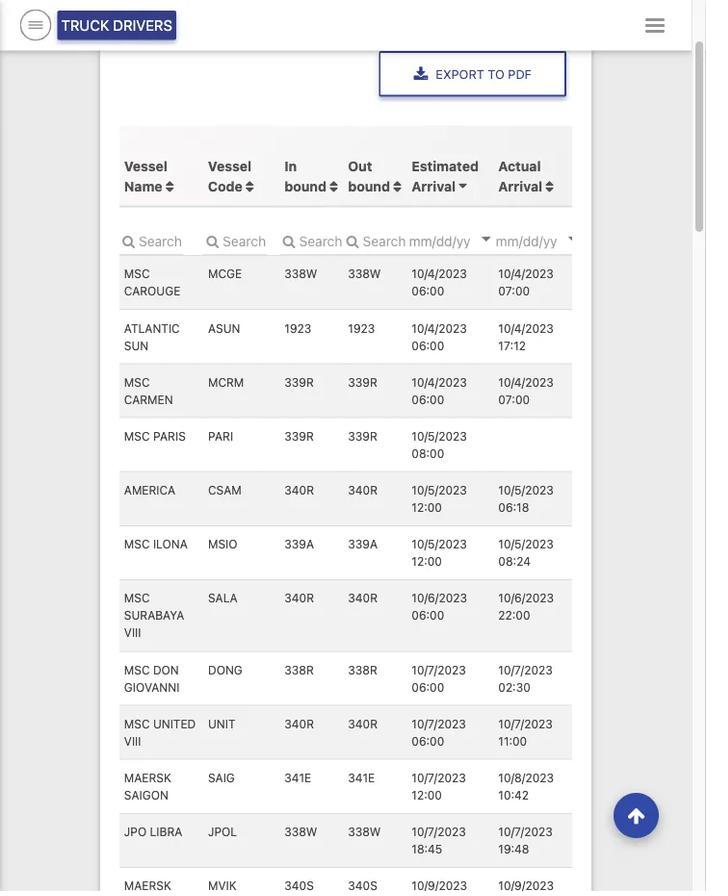 Task type: describe. For each thing, give the bounding box(es) containing it.
code
[[208, 178, 243, 194]]

truck
[[61, 17, 109, 34]]

don
[[153, 664, 179, 677]]

10/5/2023 for 339r
[[412, 430, 467, 443]]

pdf
[[508, 67, 532, 82]]

10/7/2023 06:00 for 02:30
[[412, 664, 466, 694]]

10/5/2023 06:18
[[498, 484, 554, 515]]

ilona
[[153, 538, 188, 551]]

10/6/2023 for 22:00
[[498, 592, 554, 606]]

mm/dd/yy field for open calendar image
[[494, 226, 609, 255]]

10/7/2023 down 10/6/2023 06:00
[[412, 664, 466, 677]]

united
[[153, 718, 196, 731]]

out bound
[[348, 158, 393, 194]]

10/7/2023 up 19:48
[[498, 826, 553, 839]]

22:00
[[498, 609, 530, 623]]

maersk
[[124, 772, 171, 785]]

truck drivers link
[[57, 11, 176, 40]]

open calendar image
[[568, 237, 578, 242]]

12:00 for 339a
[[412, 555, 442, 569]]

10/5/2023 12:00 for 06:18
[[412, 484, 467, 515]]

10/7/2023 02:30
[[498, 664, 553, 694]]

10/7/2023 up 10/7/2023 18:45
[[412, 772, 466, 785]]

sun
[[124, 339, 149, 352]]

export to pdf link
[[379, 52, 566, 97]]

10/5/2023 up 06:18
[[498, 484, 554, 497]]

06:00 for sala
[[412, 609, 444, 623]]

10/6/2023 for 06:00
[[412, 592, 467, 606]]

msc paris
[[124, 430, 186, 443]]

06:00 for mcrm
[[412, 393, 444, 406]]

10/4/2023 06:00 for 338w
[[412, 267, 467, 298]]

in
[[284, 158, 297, 174]]

estimated arrival
[[412, 158, 479, 194]]

10:42
[[498, 789, 529, 803]]

2 341e from the left
[[348, 772, 375, 785]]

saigon
[[124, 789, 168, 803]]

viii for msc surabaya viii
[[124, 627, 141, 640]]

1 341e from the left
[[284, 772, 311, 785]]

18:45
[[412, 843, 442, 857]]

msc for msc carmen
[[124, 376, 150, 389]]

mm/dd/yy field for open calendar icon
[[407, 226, 523, 255]]

1 339a from the left
[[284, 538, 314, 551]]

10/8/2023 10:42
[[498, 772, 554, 803]]

2 338r from the left
[[348, 664, 377, 677]]

msc for msc united viii
[[124, 718, 150, 731]]

atlantic
[[124, 321, 180, 335]]

atlantic sun
[[124, 321, 180, 352]]

06:00 for asun
[[412, 339, 444, 352]]

1 338r from the left
[[284, 664, 314, 677]]

jpo libra
[[124, 826, 182, 839]]

csam
[[208, 484, 242, 497]]

unit
[[208, 718, 235, 731]]

10/7/2023 06:00 for 11:00
[[412, 718, 466, 748]]

10/7/2023 up 10/7/2023 12:00 at right bottom
[[412, 718, 466, 731]]

giovanni
[[124, 681, 180, 694]]

msc for msc don giovanni
[[124, 664, 150, 677]]

msc carouge
[[124, 267, 180, 298]]

10/5/2023 for 339a
[[412, 538, 467, 551]]

actual
[[498, 158, 541, 174]]

10/7/2023 up 02:30
[[498, 664, 553, 677]]

12:00 for 341e
[[412, 789, 442, 803]]

vessel for name
[[124, 158, 167, 174]]

mcrm
[[208, 376, 244, 389]]

jpol
[[208, 826, 237, 839]]

2 339a from the left
[[348, 538, 378, 551]]

10/4/2023 06:00 for 339r
[[412, 376, 467, 406]]

carouge
[[124, 285, 180, 298]]



Task type: locate. For each thing, give the bounding box(es) containing it.
1 vertical spatial 12:00
[[412, 555, 442, 569]]

10/5/2023 12:00
[[412, 484, 467, 515], [412, 538, 467, 569]]

maersk saigon
[[124, 772, 171, 803]]

10/6/2023 left 10/6/2023 22:00
[[412, 592, 467, 606]]

10/5/2023 12:00 down 08:00
[[412, 484, 467, 515]]

10/6/2023
[[412, 592, 467, 606], [498, 592, 554, 606]]

339a
[[284, 538, 314, 551], [348, 538, 378, 551]]

1 12:00 from the top
[[412, 501, 442, 515]]

msc don giovanni
[[124, 664, 180, 694]]

341e
[[284, 772, 311, 785], [348, 772, 375, 785]]

1 horizontal spatial 339a
[[348, 538, 378, 551]]

vessel for code
[[208, 158, 251, 174]]

arrival for actual arrival
[[498, 178, 542, 194]]

06:00 for unit
[[412, 735, 444, 748]]

5 msc from the top
[[124, 592, 150, 606]]

1 vertical spatial 10/5/2023 12:00
[[412, 538, 467, 569]]

msc
[[124, 267, 150, 281], [124, 376, 150, 389], [124, 430, 150, 443], [124, 538, 150, 551], [124, 592, 150, 606], [124, 664, 150, 677], [124, 718, 150, 731]]

10/4/2023 06:00
[[412, 267, 467, 298], [412, 321, 467, 352], [412, 376, 467, 406]]

mcge
[[208, 267, 242, 281]]

6 06:00 from the top
[[412, 735, 444, 748]]

drivers
[[113, 17, 172, 34]]

10/4/2023 06:00 for 1923
[[412, 321, 467, 352]]

2 msc from the top
[[124, 376, 150, 389]]

arrival inside estimated arrival
[[412, 178, 456, 194]]

msc inside msc don giovanni
[[124, 664, 150, 677]]

name
[[124, 178, 162, 194]]

10/7/2023 11:00
[[498, 718, 553, 748]]

bound down the in
[[284, 178, 327, 194]]

actual arrival
[[498, 158, 542, 194]]

10/7/2023 06:00 down 10/6/2023 06:00
[[412, 664, 466, 694]]

06:00 inside 10/6/2023 06:00
[[412, 609, 444, 623]]

3 12:00 from the top
[[412, 789, 442, 803]]

None field
[[119, 226, 183, 255], [203, 226, 267, 255], [280, 226, 343, 255], [343, 226, 407, 255], [119, 226, 183, 255], [203, 226, 267, 255], [280, 226, 343, 255], [343, 226, 407, 255]]

bound inside out bound
[[348, 178, 390, 194]]

1 10/6/2023 from the left
[[412, 592, 467, 606]]

1 horizontal spatial bound
[[348, 178, 390, 194]]

arrival for estimated arrival
[[412, 178, 456, 194]]

sala
[[208, 592, 237, 606]]

07:00 up 10/4/2023 17:12
[[498, 285, 530, 298]]

viii
[[124, 627, 141, 640], [124, 735, 141, 748]]

10/5/2023 08:24
[[498, 538, 554, 569]]

10/7/2023 12:00
[[412, 772, 466, 803]]

10/4/2023 07:00 for 338w
[[498, 267, 554, 298]]

0 vertical spatial 10/5/2023 12:00
[[412, 484, 467, 515]]

10/4/2023 17:12
[[498, 321, 554, 352]]

msc inside msc carouge
[[124, 267, 150, 281]]

msc up the carouge on the top of page
[[124, 267, 150, 281]]

msc for msc carouge
[[124, 267, 150, 281]]

2 10/4/2023 06:00 from the top
[[412, 321, 467, 352]]

1 horizontal spatial vessel
[[208, 158, 251, 174]]

to
[[488, 67, 505, 82]]

arrival down actual on the top right of page
[[498, 178, 542, 194]]

1 06:00 from the top
[[412, 285, 444, 298]]

10/4/2023 07:00 up 10/4/2023 17:12
[[498, 267, 554, 298]]

10/7/2023 up "11:00"
[[498, 718, 553, 731]]

bound
[[284, 178, 327, 194], [348, 178, 390, 194]]

10/7/2023
[[412, 664, 466, 677], [498, 664, 553, 677], [412, 718, 466, 731], [498, 718, 553, 731], [412, 772, 466, 785], [412, 826, 466, 839], [498, 826, 553, 839]]

10/7/2023 18:45
[[412, 826, 466, 857]]

2 07:00 from the top
[[498, 393, 530, 406]]

4 msc from the top
[[124, 538, 150, 551]]

0 horizontal spatial arrival
[[412, 178, 456, 194]]

dong
[[208, 664, 242, 677]]

1 10/4/2023 06:00 from the top
[[412, 267, 467, 298]]

open calendar image
[[481, 237, 491, 242]]

msc inside msc carmen
[[124, 376, 150, 389]]

10/5/2023 for 340r
[[412, 484, 467, 497]]

msc left ilona
[[124, 538, 150, 551]]

1 horizontal spatial 1923
[[348, 321, 375, 335]]

america
[[124, 484, 175, 497]]

msc surabaya viii
[[124, 592, 184, 640]]

10/4/2023 07:00 down 17:12
[[498, 376, 554, 406]]

msc inside msc united viii
[[124, 718, 150, 731]]

export
[[436, 67, 484, 82]]

viii inside msc united viii
[[124, 735, 141, 748]]

2 10/5/2023 12:00 from the top
[[412, 538, 467, 569]]

2 10/7/2023 06:00 from the top
[[412, 718, 466, 748]]

2 bound from the left
[[348, 178, 390, 194]]

msc up the surabaya
[[124, 592, 150, 606]]

10/6/2023 22:00
[[498, 592, 554, 623]]

2 10/6/2023 from the left
[[498, 592, 554, 606]]

1 1923 from the left
[[284, 321, 311, 335]]

7 msc from the top
[[124, 718, 150, 731]]

vessel name
[[124, 158, 167, 194]]

2 12:00 from the top
[[412, 555, 442, 569]]

estimated
[[412, 158, 479, 174]]

12:00 up 10/7/2023 18:45
[[412, 789, 442, 803]]

10/5/2023 up 08:24
[[498, 538, 554, 551]]

1 bound from the left
[[284, 178, 327, 194]]

07:00 down 17:12
[[498, 393, 530, 406]]

viii for msc united viii
[[124, 735, 141, 748]]

1 vessel from the left
[[124, 158, 167, 174]]

msc ilona
[[124, 538, 188, 551]]

1 07:00 from the top
[[498, 285, 530, 298]]

msc for msc paris
[[124, 430, 150, 443]]

0 vertical spatial viii
[[124, 627, 141, 640]]

10/5/2023 up 08:00
[[412, 430, 467, 443]]

jpo
[[124, 826, 147, 839]]

10/4/2023 07:00 for 339r
[[498, 376, 554, 406]]

5 06:00 from the top
[[412, 681, 444, 694]]

viii down the surabaya
[[124, 627, 141, 640]]

11:00
[[498, 735, 527, 748]]

3 10/4/2023 06:00 from the top
[[412, 376, 467, 406]]

download image
[[414, 67, 428, 83]]

viii inside msc surabaya viii
[[124, 627, 141, 640]]

carmen
[[124, 393, 173, 406]]

0 horizontal spatial 338r
[[284, 664, 314, 677]]

msc united viii
[[124, 718, 196, 748]]

06:00 for dong
[[412, 681, 444, 694]]

12:00 down 08:00
[[412, 501, 442, 515]]

12:00 for 340r
[[412, 501, 442, 515]]

1 vertical spatial 10/4/2023 06:00
[[412, 321, 467, 352]]

2 vertical spatial 12:00
[[412, 789, 442, 803]]

msc inside msc surabaya viii
[[124, 592, 150, 606]]

02:30
[[498, 681, 530, 694]]

1 horizontal spatial 338r
[[348, 664, 377, 677]]

1923
[[284, 321, 311, 335], [348, 321, 375, 335]]

1 vertical spatial viii
[[124, 735, 141, 748]]

truck drivers
[[61, 17, 172, 34]]

0 horizontal spatial 341e
[[284, 772, 311, 785]]

1 vertical spatial 10/7/2023 06:00
[[412, 718, 466, 748]]

msc left paris
[[124, 430, 150, 443]]

1 vertical spatial 07:00
[[498, 393, 530, 406]]

mm/dd/yy field
[[407, 226, 523, 255], [494, 226, 609, 255]]

msc for msc surabaya viii
[[124, 592, 150, 606]]

vessel
[[124, 158, 167, 174], [208, 158, 251, 174]]

msio
[[208, 538, 237, 551]]

0 vertical spatial 10/7/2023 06:00
[[412, 664, 466, 694]]

paris
[[153, 430, 186, 443]]

19:48
[[498, 843, 529, 857]]

bound for out
[[348, 178, 390, 194]]

07:00 for 339r
[[498, 393, 530, 406]]

10/5/2023 12:00 for 08:24
[[412, 538, 467, 569]]

0 vertical spatial 10/4/2023 07:00
[[498, 267, 554, 298]]

surabaya
[[124, 609, 184, 623]]

17:12
[[498, 339, 526, 352]]

1 arrival from the left
[[412, 178, 456, 194]]

07:00 for 338w
[[498, 285, 530, 298]]

08:24
[[498, 555, 531, 569]]

2 1923 from the left
[[348, 321, 375, 335]]

msc left "united"
[[124, 718, 150, 731]]

msc up carmen
[[124, 376, 150, 389]]

bound inside in bound
[[284, 178, 327, 194]]

2 mm/dd/yy field from the left
[[494, 226, 609, 255]]

10/7/2023 06:00
[[412, 664, 466, 694], [412, 718, 466, 748]]

bound for in
[[284, 178, 327, 194]]

vessel up code
[[208, 158, 251, 174]]

340r
[[284, 484, 314, 497], [348, 484, 378, 497], [284, 592, 314, 606], [348, 592, 378, 606], [284, 718, 314, 731], [348, 718, 378, 731]]

2 vertical spatial 10/4/2023 06:00
[[412, 376, 467, 406]]

1 10/5/2023 12:00 from the top
[[412, 484, 467, 515]]

mm/dd/yy field right open calendar icon
[[494, 226, 609, 255]]

2 06:00 from the top
[[412, 339, 444, 352]]

2 arrival from the left
[[498, 178, 542, 194]]

2 10/4/2023 07:00 from the top
[[498, 376, 554, 406]]

06:00
[[412, 285, 444, 298], [412, 339, 444, 352], [412, 393, 444, 406], [412, 609, 444, 623], [412, 681, 444, 694], [412, 735, 444, 748]]

12:00 up 10/6/2023 06:00
[[412, 555, 442, 569]]

12:00 inside 10/7/2023 12:00
[[412, 789, 442, 803]]

4 06:00 from the top
[[412, 609, 444, 623]]

1 horizontal spatial 341e
[[348, 772, 375, 785]]

1 vertical spatial 10/4/2023 07:00
[[498, 376, 554, 406]]

10/5/2023 up 10/6/2023 06:00
[[412, 538, 467, 551]]

339r
[[284, 376, 314, 389], [348, 376, 377, 389], [284, 430, 314, 443], [348, 430, 377, 443]]

1 10/7/2023 06:00 from the top
[[412, 664, 466, 694]]

asun
[[208, 321, 240, 335]]

10/5/2023
[[412, 430, 467, 443], [412, 484, 467, 497], [498, 484, 554, 497], [412, 538, 467, 551], [498, 538, 554, 551]]

1 viii from the top
[[124, 627, 141, 640]]

1 msc from the top
[[124, 267, 150, 281]]

msc up giovanni
[[124, 664, 150, 677]]

6 msc from the top
[[124, 664, 150, 677]]

libra
[[150, 826, 182, 839]]

0 horizontal spatial bound
[[284, 178, 327, 194]]

10/7/2023 up "18:45" on the bottom right
[[412, 826, 466, 839]]

0 horizontal spatial 10/6/2023
[[412, 592, 467, 606]]

2 vessel from the left
[[208, 158, 251, 174]]

1 10/4/2023 07:00 from the top
[[498, 267, 554, 298]]

10/6/2023 06:00
[[412, 592, 467, 623]]

10/6/2023 up the 22:00
[[498, 592, 554, 606]]

saig
[[208, 772, 235, 785]]

in bound
[[284, 158, 330, 194]]

1 mm/dd/yy field from the left
[[407, 226, 523, 255]]

msc carmen
[[124, 376, 173, 406]]

08:00
[[412, 447, 444, 461]]

1 horizontal spatial arrival
[[498, 178, 542, 194]]

1 horizontal spatial 10/6/2023
[[498, 592, 554, 606]]

viii up maersk on the bottom of the page
[[124, 735, 141, 748]]

10/7/2023 19:48
[[498, 826, 553, 857]]

mm/dd/yy field down estimated arrival
[[407, 226, 523, 255]]

06:00 for mcge
[[412, 285, 444, 298]]

10/5/2023 down 08:00
[[412, 484, 467, 497]]

10/7/2023 06:00 up 10/7/2023 12:00 at right bottom
[[412, 718, 466, 748]]

bound down out
[[348, 178, 390, 194]]

pari
[[208, 430, 233, 443]]

3 06:00 from the top
[[412, 393, 444, 406]]

export to pdf
[[436, 67, 532, 82]]

07:00
[[498, 285, 530, 298], [498, 393, 530, 406]]

0 vertical spatial 10/4/2023 06:00
[[412, 267, 467, 298]]

msc for msc ilona
[[124, 538, 150, 551]]

2 viii from the top
[[124, 735, 141, 748]]

3 msc from the top
[[124, 430, 150, 443]]

341e right saig
[[284, 772, 311, 785]]

10/5/2023 08:00
[[412, 430, 467, 461]]

341e left 10/7/2023 12:00 at right bottom
[[348, 772, 375, 785]]

10/4/2023 07:00
[[498, 267, 554, 298], [498, 376, 554, 406]]

12:00
[[412, 501, 442, 515], [412, 555, 442, 569], [412, 789, 442, 803]]

0 horizontal spatial 339a
[[284, 538, 314, 551]]

vessel code
[[208, 158, 251, 194]]

0 vertical spatial 12:00
[[412, 501, 442, 515]]

0 vertical spatial 07:00
[[498, 285, 530, 298]]

arrival down estimated
[[412, 178, 456, 194]]

out
[[348, 158, 372, 174]]

arrival
[[412, 178, 456, 194], [498, 178, 542, 194]]

10/4/2023
[[412, 267, 467, 281], [498, 267, 554, 281], [412, 321, 467, 335], [498, 321, 554, 335], [412, 376, 467, 389], [498, 376, 554, 389]]

10/8/2023
[[498, 772, 554, 785]]

338w
[[284, 267, 317, 281], [348, 267, 381, 281], [284, 826, 317, 839], [348, 826, 381, 839]]

0 horizontal spatial 1923
[[284, 321, 311, 335]]

06:18
[[498, 501, 529, 515]]

vessel up name
[[124, 158, 167, 174]]

0 horizontal spatial vessel
[[124, 158, 167, 174]]

10/5/2023 12:00 up 10/6/2023 06:00
[[412, 538, 467, 569]]



Task type: vqa. For each thing, say whether or not it's contained in the screenshot.
"Truck Drivers"
yes



